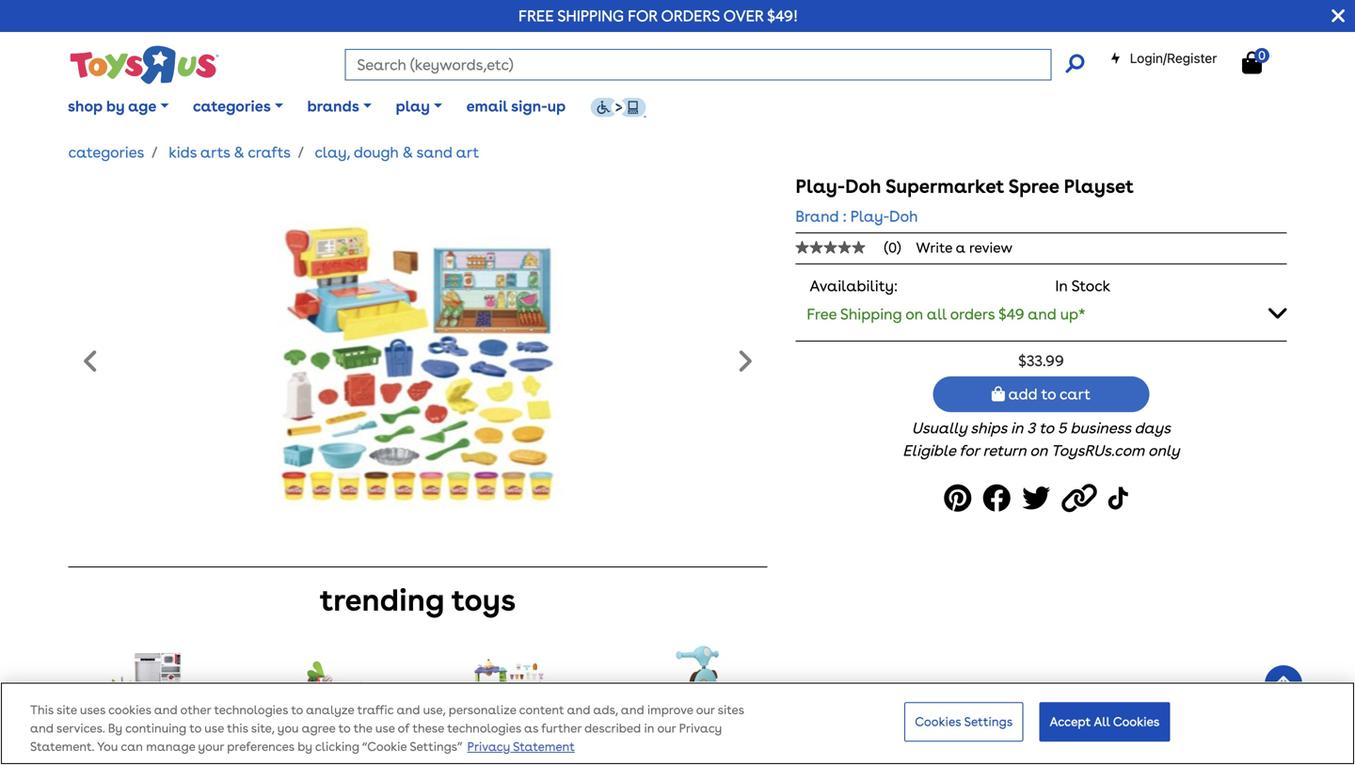 Task type: vqa. For each thing, say whether or not it's contained in the screenshot.
the right 'Technologies'
yes



Task type: describe. For each thing, give the bounding box(es) containing it.
categories link
[[68, 143, 144, 161]]

supermarket
[[886, 175, 1004, 198]]

share play-doh supermarket spree playset on facebook image
[[983, 477, 1017, 520]]

menu bar containing shop by age
[[56, 73, 1355, 139]]

free shipping for orders over $49!
[[519, 7, 798, 25]]

0 horizontal spatial play-
[[796, 175, 845, 198]]

ships
[[971, 419, 1007, 437]]

days
[[1135, 419, 1171, 437]]

0 vertical spatial doh
[[845, 175, 881, 198]]

hape kitchen food playset: cooking essentials - kid's wooden kitchen toy image
[[281, 645, 375, 739]]

privacy statement link
[[467, 739, 575, 754]]

all
[[1094, 715, 1110, 729]]

usually
[[912, 419, 967, 437]]

accept
[[1050, 715, 1091, 729]]

you
[[97, 739, 118, 754]]

skip hop zoo 3-in-1 ride-on dog toy scooter image
[[655, 645, 732, 739]]

and up of
[[397, 703, 420, 717]]

ads,
[[593, 703, 618, 717]]

a
[[956, 239, 966, 256]]

agree
[[302, 721, 335, 736]]

hape all-in-1 kitchen - kid's wooden toy playset & accessories, age 3+ image
[[98, 645, 193, 739]]

shopping bag image
[[1242, 51, 1262, 74]]

play button
[[384, 83, 454, 130]]

statement
[[513, 739, 575, 754]]

by inside dropdown button
[[106, 97, 125, 115]]

& for arts
[[234, 143, 244, 161]]

on inside usually ships in 3 to 5 business days eligible for return on toysrus.com only
[[1030, 442, 1048, 460]]

up
[[548, 97, 566, 115]]

the
[[353, 721, 372, 736]]

playset
[[1064, 175, 1134, 198]]

close button image
[[1332, 6, 1345, 26]]

2 use from the left
[[375, 721, 395, 736]]

login/register
[[1130, 50, 1217, 66]]

art
[[456, 143, 479, 161]]

in inside 'this site uses cookies and other technologies to analyze traffic and use, personalize content and ads, and improve our sites and services. by continuing to use this site, you agree to the use of these technologies as further described in our privacy statement. you can manage your preferences by clicking "cookie settings"'
[[644, 721, 655, 736]]

0
[[1259, 48, 1266, 62]]

2 cookies from the left
[[1113, 715, 1160, 729]]

add to cart button
[[933, 377, 1150, 412]]

eligible
[[903, 442, 956, 460]]

can
[[121, 739, 143, 754]]

stock
[[1072, 277, 1111, 295]]

"cookie
[[362, 739, 407, 754]]

settings"
[[410, 739, 463, 754]]

over
[[724, 7, 764, 25]]

kids arts & crafts link
[[169, 143, 291, 161]]

$49!
[[767, 7, 798, 25]]

this
[[30, 703, 54, 717]]

usually ships in 3 to 5 business days eligible for return on toysrus.com only
[[903, 419, 1180, 460]]

3
[[1027, 419, 1036, 437]]

this icon serves as a link to download the essential accessibility assistive technology app for individuals with physical disabilities. it is featured as part of our commitment to diversity and inclusion. image
[[590, 97, 646, 118]]

$49
[[999, 305, 1024, 323]]

statement.
[[30, 739, 94, 754]]

settings
[[964, 715, 1013, 729]]

and inside dropdown button
[[1028, 305, 1057, 323]]

email
[[466, 97, 508, 115]]

return
[[983, 442, 1027, 460]]

clay,
[[315, 143, 350, 161]]

availability:
[[810, 277, 898, 295]]

sign-
[[511, 97, 548, 115]]

arts
[[200, 143, 230, 161]]

0 link
[[1242, 48, 1281, 75]]

shipping
[[840, 305, 902, 323]]

services.
[[56, 721, 105, 736]]

free
[[519, 7, 554, 25]]

categories for categories link
[[68, 143, 144, 161]]

play
[[396, 97, 430, 115]]

:
[[843, 207, 847, 225]]

analyze
[[306, 703, 354, 717]]

privacy statement
[[467, 739, 575, 754]]

in stock
[[1055, 277, 1111, 295]]

this site uses cookies and other technologies to analyze traffic and use, personalize content and ads, and improve our sites and services. by continuing to use this site, you agree to the use of these technologies as further described in our privacy statement. you can manage your preferences by clicking "cookie settings"
[[30, 703, 744, 754]]

trending toys
[[320, 582, 516, 618]]

0 horizontal spatial technologies
[[214, 703, 288, 717]]

brand : play-doh link
[[796, 205, 918, 228]]

crafts
[[248, 143, 291, 161]]

login/register button
[[1110, 49, 1217, 68]]

brands
[[307, 97, 359, 115]]

create a pinterest pin for play-doh supermarket spree playset image
[[944, 477, 977, 520]]

shop by age button
[[56, 83, 181, 130]]

by inside 'this site uses cookies and other technologies to analyze traffic and use, personalize content and ads, and improve our sites and services. by continuing to use this site, you agree to the use of these technologies as further described in our privacy statement. you can manage your preferences by clicking "cookie settings"'
[[298, 739, 312, 754]]

1 vertical spatial privacy
[[467, 739, 510, 754]]

up*
[[1061, 305, 1086, 323]]

shopping bag image
[[992, 387, 1005, 402]]

write
[[916, 239, 953, 256]]

copy a link to play-doh supermarket spree playset image
[[1062, 477, 1103, 520]]

shop by age
[[68, 97, 157, 115]]

traffic
[[357, 703, 394, 717]]

(0)
[[884, 239, 901, 256]]

content
[[519, 703, 564, 717]]

use,
[[423, 703, 446, 717]]

brands button
[[295, 83, 384, 130]]

only
[[1148, 442, 1180, 460]]

uses
[[80, 703, 105, 717]]

business
[[1070, 419, 1131, 437]]

in inside usually ships in 3 to 5 business days eligible for return on toysrus.com only
[[1011, 419, 1023, 437]]

cookies settings button
[[905, 703, 1023, 742]]



Task type: locate. For each thing, give the bounding box(es) containing it.
privacy down improve
[[679, 721, 722, 736]]

Enter Keyword or Item No. search field
[[345, 49, 1052, 80]]

cart
[[1060, 385, 1091, 403]]

technologies down personalize
[[447, 721, 521, 736]]

categories inside dropdown button
[[193, 97, 271, 115]]

(0) button
[[796, 239, 916, 256]]

and up further
[[567, 703, 590, 717]]

0 horizontal spatial use
[[204, 721, 224, 736]]

clay, dough & sand art
[[315, 143, 479, 161]]

manage
[[146, 739, 195, 754]]

and up continuing
[[154, 703, 178, 717]]

to right add
[[1042, 385, 1056, 403]]

1 horizontal spatial in
[[1011, 419, 1023, 437]]

spree
[[1009, 175, 1059, 198]]

1 horizontal spatial use
[[375, 721, 395, 736]]

on down 3
[[1030, 442, 1048, 460]]

to right 3
[[1039, 419, 1054, 437]]

1 horizontal spatial technologies
[[447, 721, 521, 736]]

0 vertical spatial on
[[906, 305, 923, 323]]

improve
[[647, 703, 693, 717]]

0 horizontal spatial doh
[[845, 175, 881, 198]]

1 horizontal spatial &
[[402, 143, 413, 161]]

sand
[[417, 143, 453, 161]]

toysrus.com
[[1051, 442, 1145, 460]]

and
[[1028, 305, 1057, 323], [154, 703, 178, 717], [397, 703, 420, 717], [567, 703, 590, 717], [621, 703, 644, 717], [30, 721, 54, 736]]

you
[[277, 721, 299, 736]]

menu bar
[[56, 73, 1355, 139]]

further
[[541, 721, 582, 736]]

1 vertical spatial technologies
[[447, 721, 521, 736]]

clicking
[[315, 739, 359, 754]]

0 vertical spatial by
[[106, 97, 125, 115]]

tiktok image
[[1109, 477, 1133, 520]]

our
[[696, 703, 715, 717], [657, 721, 676, 736]]

add to cart
[[1005, 385, 1091, 403]]

0 vertical spatial in
[[1011, 419, 1023, 437]]

orders
[[661, 7, 720, 25]]

of
[[398, 721, 410, 736]]

sites
[[718, 703, 744, 717]]

age
[[128, 97, 157, 115]]

2 & from the left
[[402, 143, 413, 161]]

in
[[1055, 277, 1068, 295]]

doh up (0)
[[890, 207, 918, 225]]

write a review
[[916, 239, 1013, 256]]

1 vertical spatial doh
[[890, 207, 918, 225]]

play-doh supermarket spree playset image number null image
[[264, 175, 572, 552]]

play- up brand
[[796, 175, 845, 198]]

on inside dropdown button
[[906, 305, 923, 323]]

use up "cookie
[[375, 721, 395, 736]]

categories down the shop by age
[[68, 143, 144, 161]]

privacy down personalize
[[467, 739, 510, 754]]

1 horizontal spatial privacy
[[679, 721, 722, 736]]

free shipping on all orders $49 and up* button
[[796, 294, 1287, 333]]

review
[[969, 239, 1013, 256]]

free shipping for orders over $49! link
[[519, 7, 798, 25]]

to
[[1042, 385, 1056, 403], [1039, 419, 1054, 437], [291, 703, 303, 717], [189, 721, 201, 736], [338, 721, 350, 736]]

5
[[1058, 419, 1067, 437]]

1 vertical spatial categories
[[68, 143, 144, 161]]

use up your
[[204, 721, 224, 736]]

write a review button
[[916, 239, 1013, 256]]

$33.99
[[1018, 352, 1064, 370]]

None search field
[[345, 49, 1085, 80]]

dough
[[354, 143, 399, 161]]

to left the
[[338, 721, 350, 736]]

1 vertical spatial our
[[657, 721, 676, 736]]

cookies left the "settings"
[[915, 715, 961, 729]]

shipping
[[558, 7, 624, 25]]

our down improve
[[657, 721, 676, 736]]

use
[[204, 721, 224, 736], [375, 721, 395, 736]]

0 vertical spatial play-
[[796, 175, 845, 198]]

toys
[[452, 582, 516, 618]]

by down agree at the bottom of the page
[[298, 739, 312, 754]]

continuing
[[125, 721, 186, 736]]

clay, dough & sand art link
[[315, 143, 479, 161]]

and down this
[[30, 721, 54, 736]]

& left sand
[[402, 143, 413, 161]]

to inside 'button'
[[1042, 385, 1056, 403]]

add
[[1009, 385, 1038, 403]]

0 horizontal spatial on
[[906, 305, 923, 323]]

accept all cookies
[[1050, 715, 1160, 729]]

and right ads,
[[621, 703, 644, 717]]

1 horizontal spatial our
[[696, 703, 715, 717]]

for
[[959, 442, 979, 460]]

1 & from the left
[[234, 143, 244, 161]]

to down other
[[189, 721, 201, 736]]

preferences
[[227, 739, 294, 754]]

these
[[413, 721, 444, 736]]

our left sites
[[696, 703, 715, 717]]

0 horizontal spatial privacy
[[467, 739, 510, 754]]

1 vertical spatial by
[[298, 739, 312, 754]]

in down improve
[[644, 721, 655, 736]]

play- right :
[[851, 207, 890, 225]]

all
[[927, 305, 947, 323]]

on left all
[[906, 305, 923, 323]]

1 cookies from the left
[[915, 715, 961, 729]]

technologies up 'site,'
[[214, 703, 288, 717]]

categories
[[193, 97, 271, 115], [68, 143, 144, 161]]

categories up kids arts & crafts link on the left of the page
[[193, 97, 271, 115]]

0 horizontal spatial in
[[644, 721, 655, 736]]

other
[[180, 703, 211, 717]]

brand
[[796, 207, 839, 225]]

free
[[807, 305, 837, 323]]

1 horizontal spatial cookies
[[1113, 715, 1160, 729]]

1 horizontal spatial play-
[[851, 207, 890, 225]]

doh
[[845, 175, 881, 198], [890, 207, 918, 225]]

by left age
[[106, 97, 125, 115]]

kids
[[169, 143, 197, 161]]

1 horizontal spatial categories
[[193, 97, 271, 115]]

in left 3
[[1011, 419, 1023, 437]]

share a link to play-doh supermarket spree playset on twitter image
[[1022, 477, 1056, 520]]

email sign-up link
[[454, 83, 578, 130]]

1 vertical spatial on
[[1030, 442, 1048, 460]]

play-doh supermarket spree playset brand : play-doh
[[796, 175, 1134, 225]]

cookies
[[915, 715, 961, 729], [1113, 715, 1160, 729]]

to up you
[[291, 703, 303, 717]]

privacy inside 'this site uses cookies and other technologies to analyze traffic and use, personalize content and ads, and improve our sites and services. by continuing to use this site, you agree to the use of these technologies as further described in our privacy statement. you can manage your preferences by clicking "cookie settings"'
[[679, 721, 722, 736]]

cookies
[[108, 703, 151, 717]]

shop
[[68, 97, 102, 115]]

1 vertical spatial in
[[644, 721, 655, 736]]

and left up* on the right
[[1028, 305, 1057, 323]]

& right "arts"
[[234, 143, 244, 161]]

1 use from the left
[[204, 721, 224, 736]]

0 vertical spatial our
[[696, 703, 715, 717]]

described
[[585, 721, 641, 736]]

toys r us image
[[68, 44, 219, 86]]

1 horizontal spatial by
[[298, 739, 312, 754]]

0 horizontal spatial categories
[[68, 143, 144, 161]]

0 horizontal spatial cookies
[[915, 715, 961, 729]]

site,
[[251, 721, 275, 736]]

categories for the categories dropdown button
[[193, 97, 271, 115]]

0 vertical spatial privacy
[[679, 721, 722, 736]]

to inside usually ships in 3 to 5 business days eligible for return on toysrus.com only
[[1039, 419, 1054, 437]]

as
[[524, 721, 538, 736]]

accept all cookies button
[[1040, 703, 1170, 742]]

0 horizontal spatial &
[[234, 143, 244, 161]]

play-doh kitchen creations ultimate ice cream truck playset toy image
[[472, 645, 549, 739]]

your
[[198, 739, 224, 754]]

cookies right all
[[1113, 715, 1160, 729]]

1 vertical spatial play-
[[851, 207, 890, 225]]

by
[[108, 721, 122, 736]]

for
[[628, 7, 658, 25]]

0 horizontal spatial our
[[657, 721, 676, 736]]

& for dough
[[402, 143, 413, 161]]

0 vertical spatial technologies
[[214, 703, 288, 717]]

1 horizontal spatial on
[[1030, 442, 1048, 460]]

doh up brand : play-doh link
[[845, 175, 881, 198]]

0 vertical spatial categories
[[193, 97, 271, 115]]

0 horizontal spatial by
[[106, 97, 125, 115]]

orders
[[950, 305, 995, 323]]

1 horizontal spatial doh
[[890, 207, 918, 225]]

site
[[56, 703, 77, 717]]



